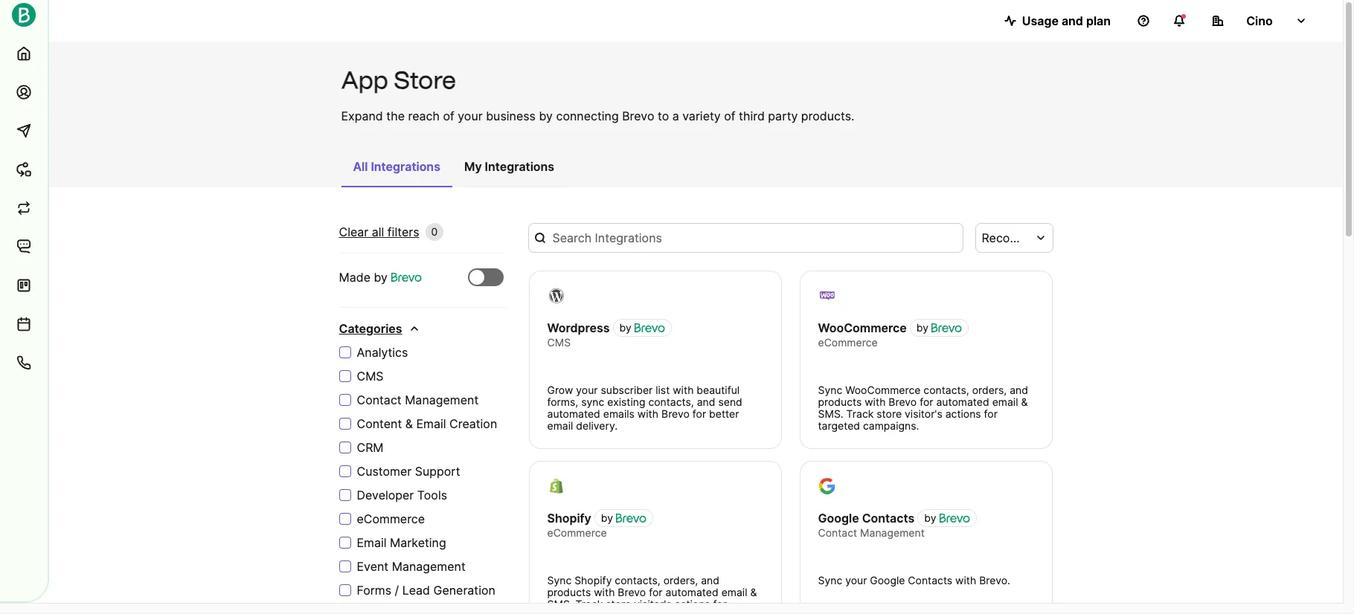 Task type: vqa. For each thing, say whether or not it's contained in the screenshot.
by corresponding to Wordpress
yes



Task type: locate. For each thing, give the bounding box(es) containing it.
of
[[443, 109, 454, 124], [724, 109, 735, 124]]

0 vertical spatial email
[[992, 396, 1018, 408]]

0 horizontal spatial actions
[[675, 598, 710, 611]]

1 vertical spatial email
[[357, 536, 387, 551]]

party
[[768, 109, 798, 124]]

visitor's inside sync woocommerce contacts, orders, and products with brevo for automated email & sms. track store visitor's actions for targeted campaigns.
[[905, 408, 943, 420]]

0 vertical spatial sms.
[[818, 408, 843, 420]]

integrations for my integrations
[[485, 159, 554, 174]]

1 horizontal spatial of
[[724, 109, 735, 124]]

contacts, inside sync woocommerce contacts, orders, and products with brevo for automated email & sms. track store visitor's actions for targeted campaigns.
[[924, 384, 969, 397]]

cms down analytics
[[357, 369, 384, 384]]

and
[[1062, 13, 1083, 28], [1010, 384, 1028, 397], [697, 396, 715, 408], [701, 574, 719, 587]]

1 horizontal spatial actions
[[945, 408, 981, 420]]

1 vertical spatial contact
[[818, 527, 857, 539]]

tab list containing all integrations
[[341, 152, 566, 187]]

0 horizontal spatial orders,
[[663, 574, 698, 587]]

sync for woocommerce
[[818, 384, 842, 397]]

1 integrations from the left
[[371, 159, 440, 174]]

0 vertical spatial track
[[846, 408, 874, 420]]

1 horizontal spatial automated
[[665, 586, 719, 599]]

store inside sync woocommerce contacts, orders, and products with brevo for automated email & sms. track store visitor's actions for targeted campaigns.
[[877, 408, 902, 420]]

targeted
[[818, 420, 860, 432], [547, 610, 589, 615]]

1 horizontal spatial email
[[416, 417, 446, 432]]

integrations right my
[[485, 159, 554, 174]]

by for google contacts
[[924, 512, 936, 525]]

1 vertical spatial track
[[576, 598, 603, 611]]

products inside sync shopify contacts, orders, and products with brevo for automated email & sms. track store visitor's actions for targeted campaigns.
[[547, 586, 591, 599]]

1 vertical spatial sms.
[[547, 598, 573, 611]]

1 horizontal spatial visitor's
[[905, 408, 943, 420]]

email up event
[[357, 536, 387, 551]]

ecommerce
[[818, 336, 878, 349], [357, 512, 425, 527], [547, 527, 607, 539]]

management down google contacts
[[860, 527, 925, 539]]

email
[[416, 417, 446, 432], [357, 536, 387, 551]]

2 horizontal spatial ecommerce
[[818, 336, 878, 349]]

actions inside sync shopify contacts, orders, and products with brevo for automated email & sms. track store visitor's actions for targeted campaigns.
[[675, 598, 710, 611]]

1 vertical spatial your
[[576, 384, 598, 397]]

0 horizontal spatial cms
[[357, 369, 384, 384]]

app
[[341, 66, 388, 94]]

your inside grow your subscriber list with beautiful forms, sync existing contacts, and send automated emails with brevo for better email delivery.
[[576, 384, 598, 397]]

0 horizontal spatial your
[[458, 109, 483, 124]]

woocommerce inside sync woocommerce contacts, orders, and products with brevo for automated email & sms. track store visitor's actions for targeted campaigns.
[[845, 384, 921, 397]]

sms. for shopify
[[547, 598, 573, 611]]

sms.
[[818, 408, 843, 420], [547, 598, 573, 611]]

1 horizontal spatial products
[[818, 396, 862, 408]]

with
[[673, 384, 694, 397], [865, 396, 886, 408], [638, 408, 659, 420], [955, 574, 976, 587], [594, 586, 615, 599]]

delivery.
[[576, 420, 618, 432]]

your for google contacts
[[845, 574, 867, 587]]

by
[[539, 109, 553, 124], [374, 270, 388, 285], [619, 321, 632, 334], [916, 321, 929, 334], [601, 512, 613, 525], [924, 512, 936, 525]]

sms. inside sync woocommerce contacts, orders, and products with brevo for automated email & sms. track store visitor's actions for targeted campaigns.
[[818, 408, 843, 420]]

contact up content
[[357, 393, 402, 408]]

store
[[394, 66, 456, 94]]

1 horizontal spatial targeted
[[818, 420, 860, 432]]

tab list
[[341, 152, 566, 187]]

1 vertical spatial email
[[547, 420, 573, 432]]

automated for woocommerce
[[936, 396, 989, 408]]

0 vertical spatial shopify
[[547, 511, 591, 526]]

store inside sync shopify contacts, orders, and products with brevo for automated email & sms. track store visitor's actions for targeted campaigns.
[[606, 598, 631, 611]]

& inside sync woocommerce contacts, orders, and products with brevo for automated email & sms. track store visitor's actions for targeted campaigns.
[[1021, 396, 1028, 408]]

list
[[656, 384, 670, 397]]

all integrations link
[[341, 152, 452, 187]]

contact management down google contacts
[[818, 527, 925, 539]]

ecommerce down shopify logo
[[547, 527, 607, 539]]

1 vertical spatial orders,
[[663, 574, 698, 587]]

1 horizontal spatial email
[[721, 586, 747, 599]]

1 vertical spatial woocommerce
[[845, 384, 921, 397]]

cms
[[547, 336, 571, 349], [357, 369, 384, 384]]

contacts
[[862, 511, 915, 526], [908, 574, 952, 587]]

existing
[[607, 396, 645, 408]]

track inside sync shopify contacts, orders, and products with brevo for automated email & sms. track store visitor's actions for targeted campaigns.
[[576, 598, 603, 611]]

contacts, for woocommerce
[[924, 384, 969, 397]]

email left the creation at the bottom left of page
[[416, 417, 446, 432]]

clear all filters
[[339, 225, 419, 240]]

1 vertical spatial shopify
[[575, 574, 612, 587]]

by for shopify
[[601, 512, 613, 525]]

0 horizontal spatial products
[[547, 586, 591, 599]]

visitor's
[[905, 408, 943, 420], [634, 598, 672, 611]]

0 vertical spatial contact management
[[357, 393, 479, 408]]

2 vertical spatial &
[[750, 586, 757, 599]]

store for shopify
[[606, 598, 631, 611]]

woocommerce logo image
[[819, 288, 835, 304]]

orders,
[[972, 384, 1007, 397], [663, 574, 698, 587]]

2 horizontal spatial &
[[1021, 396, 1028, 408]]

targeted inside sync shopify contacts, orders, and products with brevo for automated email & sms. track store visitor's actions for targeted campaigns.
[[547, 610, 589, 615]]

management up 'content & email creation'
[[405, 393, 479, 408]]

0 vertical spatial orders,
[[972, 384, 1007, 397]]

expand the reach of your business by connecting brevo to a variety of third party products.
[[341, 109, 854, 124]]

&
[[1021, 396, 1028, 408], [405, 417, 413, 432], [750, 586, 757, 599]]

cms down wordpress
[[547, 336, 571, 349]]

contact management up 'content & email creation'
[[357, 393, 479, 408]]

0 horizontal spatial visitor's
[[634, 598, 672, 611]]

woocommerce
[[818, 321, 907, 336], [845, 384, 921, 397]]

0 vertical spatial store
[[877, 408, 902, 420]]

store for woocommerce
[[877, 408, 902, 420]]

0 horizontal spatial google
[[818, 511, 859, 526]]

actions
[[945, 408, 981, 420], [675, 598, 710, 611]]

1 horizontal spatial store
[[877, 408, 902, 420]]

brevo
[[622, 109, 654, 124], [889, 396, 917, 408], [661, 408, 690, 420], [618, 586, 646, 599]]

shopify
[[547, 511, 591, 526], [575, 574, 612, 587]]

0 vertical spatial woocommerce
[[818, 321, 907, 336]]

/
[[395, 583, 399, 598]]

2 integrations from the left
[[485, 159, 554, 174]]

0 horizontal spatial track
[[576, 598, 603, 611]]

1 horizontal spatial contact
[[818, 527, 857, 539]]

0 vertical spatial &
[[1021, 396, 1028, 408]]

0 horizontal spatial targeted
[[547, 610, 589, 615]]

sync your google contacts with brevo.
[[818, 574, 1010, 587]]

2 horizontal spatial your
[[845, 574, 867, 587]]

campaigns. inside sync woocommerce contacts, orders, and products with brevo for automated email & sms. track store visitor's actions for targeted campaigns.
[[863, 420, 919, 432]]

1 horizontal spatial cms
[[547, 336, 571, 349]]

0 horizontal spatial &
[[405, 417, 413, 432]]

1 vertical spatial management
[[860, 527, 925, 539]]

of right the 'reach'
[[443, 109, 454, 124]]

expand
[[341, 109, 383, 124]]

contact down google contacts
[[818, 527, 857, 539]]

filters
[[388, 225, 419, 240]]

store
[[877, 408, 902, 420], [606, 598, 631, 611]]

1 horizontal spatial contact management
[[818, 527, 925, 539]]

1 vertical spatial products
[[547, 586, 591, 599]]

google contacts logo image
[[819, 478, 835, 495]]

1 horizontal spatial track
[[846, 408, 874, 420]]

contacts, for shopify
[[615, 574, 660, 587]]

email
[[992, 396, 1018, 408], [547, 420, 573, 432], [721, 586, 747, 599]]

developer
[[357, 488, 414, 503]]

with inside sync shopify contacts, orders, and products with brevo for automated email & sms. track store visitor's actions for targeted campaigns.
[[594, 586, 615, 599]]

orders, inside sync woocommerce contacts, orders, and products with brevo for automated email & sms. track store visitor's actions for targeted campaigns.
[[972, 384, 1007, 397]]

developer tools
[[357, 488, 447, 503]]

orders, inside sync shopify contacts, orders, and products with brevo for automated email & sms. track store visitor's actions for targeted campaigns.
[[663, 574, 698, 587]]

the
[[386, 109, 405, 124]]

0 vertical spatial your
[[458, 109, 483, 124]]

& inside sync shopify contacts, orders, and products with brevo for automated email & sms. track store visitor's actions for targeted campaigns.
[[750, 586, 757, 599]]

google down google contacts
[[870, 574, 905, 587]]

0 vertical spatial visitor's
[[905, 408, 943, 420]]

by for woocommerce
[[916, 321, 929, 334]]

1 vertical spatial visitor's
[[634, 598, 672, 611]]

google down google contacts logo
[[818, 511, 859, 526]]

0 horizontal spatial contact
[[357, 393, 402, 408]]

campaigns. inside sync shopify contacts, orders, and products with brevo for automated email & sms. track store visitor's actions for targeted campaigns.
[[592, 610, 648, 615]]

contacts, inside sync shopify contacts, orders, and products with brevo for automated email & sms. track store visitor's actions for targeted campaigns.
[[615, 574, 660, 587]]

0 vertical spatial actions
[[945, 408, 981, 420]]

usage and plan
[[1022, 13, 1111, 28]]

1 horizontal spatial campaigns.
[[863, 420, 919, 432]]

1 horizontal spatial ecommerce
[[547, 527, 607, 539]]

contact management
[[357, 393, 479, 408], [818, 527, 925, 539]]

and inside sync woocommerce contacts, orders, and products with brevo for automated email & sms. track store visitor's actions for targeted campaigns.
[[1010, 384, 1028, 397]]

0 horizontal spatial campaigns.
[[592, 610, 648, 615]]

2 vertical spatial your
[[845, 574, 867, 587]]

event
[[357, 560, 389, 574]]

forms
[[357, 583, 391, 598]]

reach
[[408, 109, 440, 124]]

1 vertical spatial campaigns.
[[592, 610, 648, 615]]

products inside sync woocommerce contacts, orders, and products with brevo for automated email & sms. track store visitor's actions for targeted campaigns.
[[818, 396, 862, 408]]

actions for shopify
[[675, 598, 710, 611]]

0 horizontal spatial ecommerce
[[357, 512, 425, 527]]

plan
[[1086, 13, 1111, 28]]

0 horizontal spatial automated
[[547, 408, 600, 420]]

sync
[[818, 384, 842, 397], [547, 574, 572, 587], [818, 574, 842, 587]]

& for shopify
[[750, 586, 757, 599]]

content & email creation
[[357, 417, 497, 432]]

targeted inside sync woocommerce contacts, orders, and products with brevo for automated email & sms. track store visitor's actions for targeted campaigns.
[[818, 420, 860, 432]]

crm
[[357, 440, 384, 455]]

sms. inside sync shopify contacts, orders, and products with brevo for automated email & sms. track store visitor's actions for targeted campaigns.
[[547, 598, 573, 611]]

of left third on the right top of the page
[[724, 109, 735, 124]]

0 horizontal spatial integrations
[[371, 159, 440, 174]]

0 horizontal spatial store
[[606, 598, 631, 611]]

1 vertical spatial store
[[606, 598, 631, 611]]

2 vertical spatial email
[[721, 586, 747, 599]]

ecommerce down woocommerce logo
[[818, 336, 878, 349]]

business
[[486, 109, 536, 124]]

ecommerce for shopify
[[547, 527, 607, 539]]

actions inside sync woocommerce contacts, orders, and products with brevo for automated email & sms. track store visitor's actions for targeted campaigns.
[[945, 408, 981, 420]]

0 vertical spatial cms
[[547, 336, 571, 349]]

0 vertical spatial campaigns.
[[863, 420, 919, 432]]

contacts left brevo. in the bottom of the page
[[908, 574, 952, 587]]

campaigns. for woocommerce
[[863, 420, 919, 432]]

integrations for all integrations
[[371, 159, 440, 174]]

visitor's inside sync shopify contacts, orders, and products with brevo for automated email & sms. track store visitor's actions for targeted campaigns.
[[634, 598, 672, 611]]

1 horizontal spatial your
[[576, 384, 598, 397]]

1 horizontal spatial google
[[870, 574, 905, 587]]

contact
[[357, 393, 402, 408], [818, 527, 857, 539]]

& for woocommerce
[[1021, 396, 1028, 408]]

integrations right all
[[371, 159, 440, 174]]

0 vertical spatial targeted
[[818, 420, 860, 432]]

all integrations
[[353, 159, 440, 174]]

brevo inside grow your subscriber list with beautiful forms, sync existing contacts, and send automated emails with brevo for better email delivery.
[[661, 408, 690, 420]]

automated inside sync shopify contacts, orders, and products with brevo for automated email & sms. track store visitor's actions for targeted campaigns.
[[665, 586, 719, 599]]

your left business
[[458, 109, 483, 124]]

1 horizontal spatial &
[[750, 586, 757, 599]]

products for shopify
[[547, 586, 591, 599]]

cino
[[1246, 13, 1273, 28]]

1 of from the left
[[443, 109, 454, 124]]

visitor's for shopify
[[634, 598, 672, 611]]

categories link
[[339, 320, 420, 338]]

support
[[415, 464, 460, 479]]

third
[[739, 109, 765, 124]]

1 horizontal spatial sms.
[[818, 408, 843, 420]]

content
[[357, 417, 402, 432]]

automated inside sync woocommerce contacts, orders, and products with brevo for automated email & sms. track store visitor's actions for targeted campaigns.
[[936, 396, 989, 408]]

0 horizontal spatial contact management
[[357, 393, 479, 408]]

management
[[405, 393, 479, 408], [860, 527, 925, 539], [392, 560, 466, 574]]

1 vertical spatial actions
[[675, 598, 710, 611]]

clear
[[339, 225, 368, 240]]

contacts up sync your google contacts with brevo.
[[862, 511, 915, 526]]

your down google contacts
[[845, 574, 867, 587]]

0 horizontal spatial email
[[357, 536, 387, 551]]

management up forms / lead generation
[[392, 560, 466, 574]]

products
[[818, 396, 862, 408], [547, 586, 591, 599]]

0 horizontal spatial email
[[547, 420, 573, 432]]

and inside usage and plan button
[[1062, 13, 1083, 28]]

0 vertical spatial contact
[[357, 393, 402, 408]]

1 horizontal spatial orders,
[[972, 384, 1007, 397]]

track inside sync woocommerce contacts, orders, and products with brevo for automated email & sms. track store visitor's actions for targeted campaigns.
[[846, 408, 874, 420]]

sync inside sync shopify contacts, orders, and products with brevo for automated email & sms. track store visitor's actions for targeted campaigns.
[[547, 574, 572, 587]]

0 horizontal spatial of
[[443, 109, 454, 124]]

made
[[339, 270, 371, 285]]

emails
[[603, 408, 635, 420]]

email inside sync woocommerce contacts, orders, and products with brevo for automated email & sms. track store visitor's actions for targeted campaigns.
[[992, 396, 1018, 408]]

beautiful
[[697, 384, 740, 397]]

1 horizontal spatial integrations
[[485, 159, 554, 174]]

ecommerce down developer on the bottom left of page
[[357, 512, 425, 527]]

connecting
[[556, 109, 619, 124]]

2 horizontal spatial email
[[992, 396, 1018, 408]]

by for wordpress
[[619, 321, 632, 334]]

1 vertical spatial &
[[405, 417, 413, 432]]

contacts,
[[924, 384, 969, 397], [648, 396, 694, 408], [615, 574, 660, 587]]

0 horizontal spatial sms.
[[547, 598, 573, 611]]

event management
[[357, 560, 466, 574]]

integrations
[[371, 159, 440, 174], [485, 159, 554, 174]]

sync inside sync woocommerce contacts, orders, and products with brevo for automated email & sms. track store visitor's actions for targeted campaigns.
[[818, 384, 842, 397]]

targeted for shopify
[[547, 610, 589, 615]]

campaigns.
[[863, 420, 919, 432], [592, 610, 648, 615]]

1 vertical spatial targeted
[[547, 610, 589, 615]]

your right grow
[[576, 384, 598, 397]]

email inside sync shopify contacts, orders, and products with brevo for automated email & sms. track store visitor's actions for targeted campaigns.
[[721, 586, 747, 599]]

track
[[846, 408, 874, 420], [576, 598, 603, 611]]

automated
[[936, 396, 989, 408], [547, 408, 600, 420], [665, 586, 719, 599]]

0 vertical spatial products
[[818, 396, 862, 408]]

2 horizontal spatial automated
[[936, 396, 989, 408]]

sync
[[581, 396, 604, 408]]

None checkbox
[[468, 269, 503, 286]]

1 vertical spatial google
[[870, 574, 905, 587]]

google
[[818, 511, 859, 526], [870, 574, 905, 587]]



Task type: describe. For each thing, give the bounding box(es) containing it.
send
[[718, 396, 742, 408]]

forms,
[[547, 396, 578, 408]]

usage
[[1022, 13, 1059, 28]]

track for shopify
[[576, 598, 603, 611]]

grow your subscriber list with beautiful forms, sync existing contacts, and send automated emails with brevo for better email delivery.
[[547, 384, 742, 432]]

all
[[353, 159, 368, 174]]

Search Integrations search field
[[528, 223, 964, 253]]

my integrations
[[464, 159, 554, 174]]

brevo inside sync woocommerce contacts, orders, and products with brevo for automated email & sms. track store visitor's actions for targeted campaigns.
[[889, 396, 917, 408]]

sync shopify contacts, orders, and products with brevo for automated email & sms. track store visitor's actions for targeted campaigns.
[[547, 574, 757, 615]]

generation
[[433, 583, 495, 598]]

lead
[[402, 583, 430, 598]]

recommended
[[982, 231, 1066, 246]]

shopify logo image
[[548, 478, 564, 495]]

clear all filters link
[[339, 223, 419, 241]]

1 vertical spatial contacts
[[908, 574, 952, 587]]

wordpress
[[547, 321, 610, 336]]

products for woocommerce
[[818, 396, 862, 408]]

marketing
[[390, 536, 446, 551]]

a
[[672, 109, 679, 124]]

0
[[431, 225, 438, 238]]

email inside grow your subscriber list with beautiful forms, sync existing contacts, and send automated emails with brevo for better email delivery.
[[547, 420, 573, 432]]

shopify inside sync shopify contacts, orders, and products with brevo for automated email & sms. track store visitor's actions for targeted campaigns.
[[575, 574, 612, 587]]

usage and plan button
[[992, 6, 1123, 36]]

targeted for woocommerce
[[818, 420, 860, 432]]

customer
[[357, 464, 412, 479]]

campaigns. for shopify
[[592, 610, 648, 615]]

customer support
[[357, 464, 460, 479]]

visitor's for woocommerce
[[905, 408, 943, 420]]

cino button
[[1200, 6, 1319, 36]]

automated for shopify
[[665, 586, 719, 599]]

brevo.
[[979, 574, 1010, 587]]

sync woocommerce contacts, orders, and products with brevo for automated email & sms. track store visitor's actions for targeted campaigns.
[[818, 384, 1028, 432]]

2 of from the left
[[724, 109, 735, 124]]

products.
[[801, 109, 854, 124]]

my integrations link
[[452, 152, 566, 186]]

ecommerce for woocommerce
[[818, 336, 878, 349]]

automated inside grow your subscriber list with beautiful forms, sync existing contacts, and send automated emails with brevo for better email delivery.
[[547, 408, 600, 420]]

actions for woocommerce
[[945, 408, 981, 420]]

google contacts
[[818, 511, 915, 526]]

made by
[[339, 270, 391, 285]]

brevo inside sync shopify contacts, orders, and products with brevo for automated email & sms. track store visitor's actions for targeted campaigns.
[[618, 586, 646, 599]]

for inside grow your subscriber list with beautiful forms, sync existing contacts, and send automated emails with brevo for better email delivery.
[[693, 408, 706, 420]]

contacts, inside grow your subscriber list with beautiful forms, sync existing contacts, and send automated emails with brevo for better email delivery.
[[648, 396, 694, 408]]

sync for google contacts
[[818, 574, 842, 587]]

your for wordpress
[[576, 384, 598, 397]]

grow
[[547, 384, 573, 397]]

email marketing
[[357, 536, 446, 551]]

0 vertical spatial google
[[818, 511, 859, 526]]

0 vertical spatial email
[[416, 417, 446, 432]]

wordpress logo image
[[548, 288, 564, 304]]

and inside grow your subscriber list with beautiful forms, sync existing contacts, and send automated emails with brevo for better email delivery.
[[697, 396, 715, 408]]

email for woocommerce
[[992, 396, 1018, 408]]

sync for shopify
[[547, 574, 572, 587]]

2 vertical spatial management
[[392, 560, 466, 574]]

orders, for woocommerce
[[972, 384, 1007, 397]]

tools
[[417, 488, 447, 503]]

email for shopify
[[721, 586, 747, 599]]

forms / lead generation
[[357, 583, 495, 598]]

categories
[[339, 321, 402, 336]]

and inside sync shopify contacts, orders, and products with brevo for automated email & sms. track store visitor's actions for targeted campaigns.
[[701, 574, 719, 587]]

0 vertical spatial contacts
[[862, 511, 915, 526]]

all
[[372, 225, 384, 240]]

1 vertical spatial cms
[[357, 369, 384, 384]]

0 vertical spatial management
[[405, 393, 479, 408]]

to
[[658, 109, 669, 124]]

creation
[[449, 417, 497, 432]]

with inside sync woocommerce contacts, orders, and products with brevo for automated email & sms. track store visitor's actions for targeted campaigns.
[[865, 396, 886, 408]]

subscriber
[[601, 384, 653, 397]]

better
[[709, 408, 739, 420]]

sms. for woocommerce
[[818, 408, 843, 420]]

variety
[[682, 109, 721, 124]]

1 vertical spatial contact management
[[818, 527, 925, 539]]

recommended button
[[976, 223, 1066, 253]]

app store
[[341, 66, 456, 94]]

analytics
[[357, 345, 408, 360]]

orders, for shopify
[[663, 574, 698, 587]]

my
[[464, 159, 482, 174]]

track for woocommerce
[[846, 408, 874, 420]]



